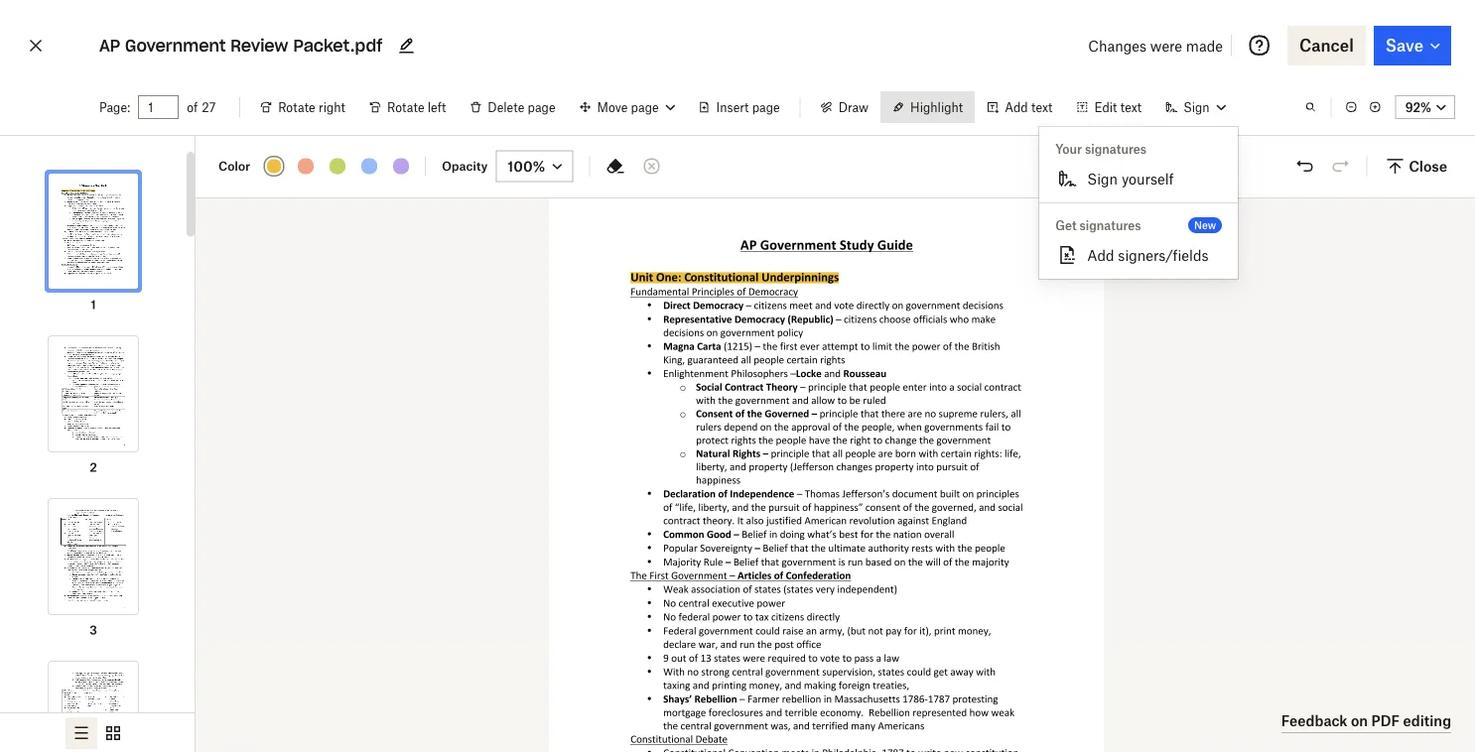 Task type: vqa. For each thing, say whether or not it's contained in the screenshot.
Add Signers/Fields "MENU ITEM"
yes



Task type: locate. For each thing, give the bounding box(es) containing it.
sign inside menu item
[[1087, 170, 1118, 187]]

of 27
[[187, 100, 216, 115]]

Button to change sidebar list view to grid view radio
[[97, 718, 129, 750]]

right
[[319, 100, 346, 115]]

sign for sign
[[1184, 100, 1210, 115]]

sign yourself
[[1087, 170, 1174, 187]]

close button
[[1376, 150, 1460, 182]]

page right 'move' at the left top of page
[[631, 100, 659, 115]]

2 horizontal spatial page
[[752, 100, 780, 115]]

0 horizontal spatial sign
[[1087, 170, 1118, 187]]

feedback on pdf editing
[[1282, 713, 1452, 730]]

92%
[[1406, 100, 1432, 115]]

page
[[528, 100, 556, 115], [631, 100, 659, 115], [752, 100, 780, 115]]

feedback
[[1282, 713, 1348, 730]]

3
[[90, 623, 97, 638]]

sign
[[1184, 100, 1210, 115], [1087, 170, 1118, 187]]

edit
[[1095, 100, 1118, 115]]

page:
[[99, 100, 130, 115]]

rotate left
[[387, 100, 446, 115]]

1 horizontal spatial add
[[1087, 247, 1115, 264]]

yourself
[[1122, 170, 1174, 187]]

add text
[[1005, 100, 1053, 115]]

feedback on pdf editing button
[[1282, 710, 1452, 734]]

delete
[[488, 100, 525, 115]]

1 text from the left
[[1032, 100, 1053, 115]]

2 page from the left
[[631, 100, 659, 115]]

rotate inside button
[[387, 100, 425, 115]]

add signers/fields
[[1087, 247, 1209, 264]]

save button
[[1374, 26, 1452, 66]]

add down get signatures
[[1087, 247, 1115, 264]]

changes
[[1089, 37, 1147, 54]]

0 horizontal spatial page
[[528, 100, 556, 115]]

rotate
[[278, 100, 315, 115], [387, 100, 425, 115]]

pdf
[[1372, 713, 1400, 730]]

0 horizontal spatial text
[[1032, 100, 1053, 115]]

signatures up add signers/fields menu item
[[1080, 218, 1142, 233]]

1 vertical spatial add
[[1087, 247, 1115, 264]]

rotate right
[[278, 100, 346, 115]]

text
[[1032, 100, 1053, 115], [1121, 100, 1142, 115]]

add
[[1005, 100, 1028, 115], [1087, 247, 1115, 264]]

2
[[90, 460, 97, 475]]

1 rotate from the left
[[278, 100, 315, 115]]

27
[[202, 100, 216, 115]]

rotate inside "button"
[[278, 100, 315, 115]]

0 horizontal spatial rotate
[[278, 100, 315, 115]]

1 horizontal spatial text
[[1121, 100, 1142, 115]]

made
[[1186, 37, 1223, 54]]

1 horizontal spatial rotate
[[387, 100, 425, 115]]

rotate left right in the left of the page
[[278, 100, 315, 115]]

delete page button
[[458, 91, 568, 123]]

2 text from the left
[[1121, 100, 1142, 115]]

add inside "button"
[[1005, 100, 1028, 115]]

1 horizontal spatial sign
[[1184, 100, 1210, 115]]

0 horizontal spatial add
[[1005, 100, 1028, 115]]

page right insert
[[752, 100, 780, 115]]

sign down your signatures
[[1087, 170, 1118, 187]]

opacity
[[442, 159, 488, 174]]

add text button
[[975, 91, 1065, 123]]

text right edit on the right top of the page
[[1121, 100, 1142, 115]]

ap government review packet.pdf
[[99, 35, 383, 56]]

1 vertical spatial sign
[[1087, 170, 1118, 187]]

your
[[1056, 141, 1082, 156]]

signatures up sign yourself at the top of page
[[1085, 141, 1147, 156]]

text inside "button"
[[1032, 100, 1053, 115]]

1 page from the left
[[528, 100, 556, 115]]

rotate for rotate left
[[387, 100, 425, 115]]

page inside dropdown button
[[631, 100, 659, 115]]

move
[[597, 100, 628, 115]]

option group
[[0, 713, 195, 754]]

close
[[1409, 158, 1448, 175]]

rotate left left
[[387, 100, 425, 115]]

move page
[[597, 100, 659, 115]]

page 1. selected thumbnail preview element
[[30, 152, 157, 315]]

cancel button
[[1288, 26, 1366, 66]]

new
[[1195, 219, 1217, 231]]

cancel image
[[24, 30, 48, 62]]

add right highlight
[[1005, 100, 1028, 115]]

review
[[231, 35, 288, 56]]

get signatures
[[1056, 218, 1142, 233]]

0 vertical spatial add
[[1005, 100, 1028, 115]]

1 horizontal spatial page
[[631, 100, 659, 115]]

0 vertical spatial signatures
[[1085, 141, 1147, 156]]

0 vertical spatial sign
[[1184, 100, 1210, 115]]

add inside menu item
[[1087, 247, 1115, 264]]

page right delete
[[528, 100, 556, 115]]

signatures for sign
[[1085, 141, 1147, 156]]

signatures
[[1085, 141, 1147, 156], [1080, 218, 1142, 233]]

None number field
[[148, 99, 169, 115]]

sign yourself menu item
[[1040, 163, 1238, 195]]

text inside button
[[1121, 100, 1142, 115]]

sign inside popup button
[[1184, 100, 1210, 115]]

sign down made
[[1184, 100, 1210, 115]]

3 page from the left
[[752, 100, 780, 115]]

cancel
[[1300, 36, 1354, 55]]

1 vertical spatial signatures
[[1080, 218, 1142, 233]]

text left edit on the right top of the page
[[1032, 100, 1053, 115]]

ap
[[99, 35, 120, 56]]

text for edit text
[[1121, 100, 1142, 115]]

signatures for add
[[1080, 218, 1142, 233]]

insert
[[717, 100, 749, 115]]

2 rotate from the left
[[387, 100, 425, 115]]



Task type: describe. For each thing, give the bounding box(es) containing it.
sign button
[[1154, 91, 1238, 123]]

left
[[428, 100, 446, 115]]

insert page button
[[687, 91, 792, 123]]

sign for sign yourself
[[1087, 170, 1118, 187]]

on
[[1351, 713, 1368, 730]]

government
[[125, 35, 226, 56]]

color
[[218, 159, 250, 174]]

rotate for rotate right
[[278, 100, 315, 115]]

100% button
[[496, 150, 573, 182]]

add for add text
[[1005, 100, 1028, 115]]

save
[[1386, 36, 1424, 55]]

100%
[[508, 158, 545, 175]]

add for add signers/fields
[[1087, 247, 1115, 264]]

changes were made
[[1089, 37, 1223, 54]]

draw
[[839, 100, 869, 115]]

draw button
[[809, 91, 881, 123]]

text for add text
[[1032, 100, 1053, 115]]

insert page
[[717, 100, 780, 115]]

1
[[91, 297, 96, 312]]

92% button
[[1396, 95, 1456, 119]]

your signatures
[[1056, 141, 1147, 156]]

rotate right button
[[248, 91, 357, 123]]

delete page
[[488, 100, 556, 115]]

page 2. selectable thumbnail preview element
[[30, 315, 157, 478]]

undo image
[[1293, 154, 1317, 178]]

get
[[1056, 218, 1077, 233]]

edit text
[[1095, 100, 1142, 115]]

editing
[[1404, 713, 1452, 730]]

highlight
[[911, 100, 963, 115]]

were
[[1151, 37, 1183, 54]]

rotate left button
[[357, 91, 458, 123]]

add signers/fields menu item
[[1040, 239, 1238, 271]]

page for insert page
[[752, 100, 780, 115]]

packet.pdf
[[293, 35, 383, 56]]

signers/fields
[[1118, 247, 1209, 264]]

highlight button
[[881, 91, 975, 123]]

eraser image
[[604, 154, 628, 178]]

page for delete page
[[528, 100, 556, 115]]

page 3. selectable thumbnail preview element
[[30, 478, 157, 640]]

page for move page
[[631, 100, 659, 115]]

move page button
[[568, 91, 687, 123]]

Button to change sidebar grid view to list view radio
[[66, 718, 97, 750]]

edit text button
[[1065, 91, 1154, 123]]

of
[[187, 100, 198, 115]]



